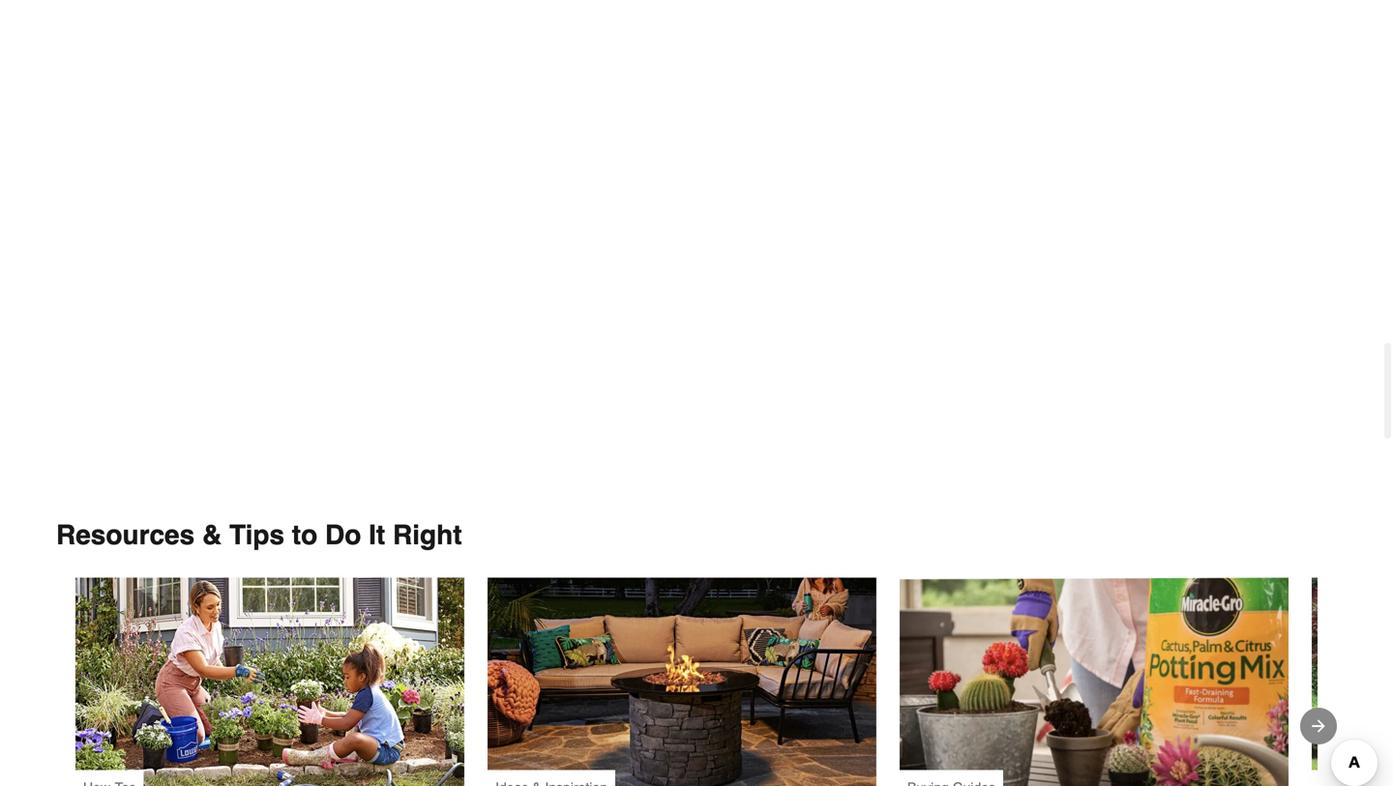 Task type: vqa. For each thing, say whether or not it's contained in the screenshot.
HOME LAWN AND TREES. image
yes



Task type: describe. For each thing, give the bounding box(es) containing it.
tips
[[229, 520, 285, 551]]

&
[[202, 520, 222, 551]]

home lawn and trees. image
[[1312, 578, 1393, 787]]

do
[[325, 520, 361, 551]]

arrow right image
[[1309, 717, 1329, 736]]

resources & tips to do it right
[[56, 520, 462, 551]]



Task type: locate. For each thing, give the bounding box(es) containing it.
it
[[369, 520, 385, 551]]

to
[[292, 520, 318, 551]]

a video showing how to design the perfect landscape. image
[[75, 578, 464, 787]]

right
[[393, 520, 462, 551]]

a close-up of a woman shoveling miracle gro cactus, palm and citrus potting mix into a container. image
[[900, 578, 1289, 787]]

resources
[[56, 520, 195, 551]]



